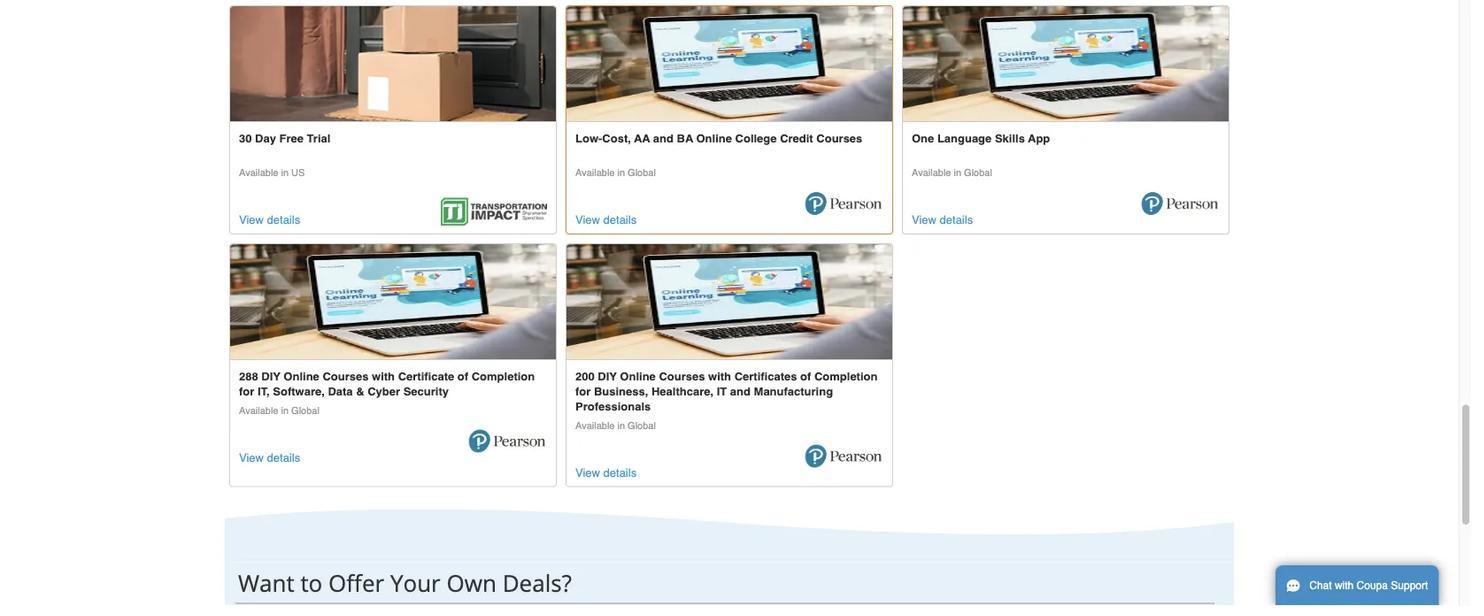 Task type: vqa. For each thing, say whether or not it's contained in the screenshot.
'Password'
no



Task type: describe. For each thing, give the bounding box(es) containing it.
in for cost,
[[618, 167, 625, 179]]

view for 200 diy online courses with certificates of completion for business, healthcare, it and manufacturing professionals
[[576, 467, 600, 480]]

view details for 200 diy online courses with certificates of completion for business, healthcare, it and manufacturing professionals
[[576, 467, 637, 480]]

online for 200 diy online courses with certificates of completion for business, healthcare, it and manufacturing professionals
[[620, 370, 656, 384]]

global down aa
[[628, 167, 656, 179]]

view details down 'available in us'
[[239, 214, 300, 227]]

0 vertical spatial transportation impact image
[[230, 7, 556, 122]]

30
[[239, 133, 252, 146]]

1 vertical spatial transportation impact image
[[441, 198, 547, 226]]

details for low-cost, aa and ba online college credit courses
[[603, 214, 637, 227]]

credit
[[780, 133, 813, 146]]

cyber
[[368, 385, 400, 399]]

want to offer your own deals?
[[238, 568, 572, 599]]

with for certificates
[[708, 370, 731, 384]]

view down the it,
[[239, 452, 264, 465]]

ba
[[677, 133, 693, 146]]

diy for it,
[[261, 370, 281, 384]]

language
[[938, 133, 992, 146]]

low-cost, aa and ba online college credit courses
[[576, 133, 863, 146]]

2 horizontal spatial online
[[696, 133, 732, 146]]

&
[[356, 385, 364, 399]]

of for certificates
[[800, 370, 811, 384]]

skills
[[995, 133, 1025, 146]]

288 diy online courses with certificate of completion for it, software, data & cyber security available in global
[[239, 370, 535, 416]]

college
[[735, 133, 777, 146]]

business,
[[594, 385, 648, 399]]

chat with coupa support
[[1310, 580, 1429, 592]]

available inside '200 diy online courses with certificates of completion for business, healthcare, it and manufacturing professionals available in global'
[[576, 420, 615, 432]]

manufacturing
[[754, 385, 833, 399]]

view details button for low-cost, aa and ba online college credit courses
[[576, 211, 637, 230]]

view for one language skills app
[[912, 214, 937, 227]]

your
[[390, 568, 441, 599]]

for for 200
[[576, 385, 591, 399]]

view details button down 'available in us'
[[239, 211, 300, 230]]

details down software,
[[267, 452, 300, 465]]

diy for business,
[[598, 370, 617, 384]]

available in global for cost,
[[576, 167, 656, 179]]

with for certificate
[[372, 370, 395, 384]]

completion for 288 diy online courses with certificate of completion for it, software, data & cyber security
[[472, 370, 535, 384]]

view details button for 200 diy online courses with certificates of completion for business, healthcare, it and manufacturing professionals
[[576, 464, 637, 483]]

offer
[[329, 568, 384, 599]]

200
[[576, 370, 595, 384]]

cost,
[[602, 133, 631, 146]]

app
[[1028, 133, 1050, 146]]

available inside 288 diy online courses with certificate of completion for it, software, data & cyber security available in global
[[239, 405, 278, 416]]

it
[[717, 385, 727, 399]]

for for 288
[[239, 385, 254, 399]]

certificates
[[735, 370, 797, 384]]

software,
[[273, 385, 325, 399]]

view details button down the it,
[[239, 449, 300, 468]]

day
[[255, 133, 276, 146]]

200 diy online courses with certificates of completion for business, healthcare, it and manufacturing professionals available in global
[[576, 370, 878, 432]]



Task type: locate. For each thing, give the bounding box(es) containing it.
30 day free trial
[[239, 133, 331, 146]]

in down cost, at the top of the page
[[618, 167, 625, 179]]

view
[[239, 214, 264, 227], [576, 214, 600, 227], [912, 214, 937, 227], [239, 452, 264, 465], [576, 467, 600, 480]]

details down 'available in us'
[[267, 214, 300, 227]]

view details for one language skills app
[[912, 214, 973, 227]]

courses up the healthcare,
[[659, 370, 705, 384]]

view for low-cost, aa and ba online college credit courses
[[576, 214, 600, 227]]

of right certificate
[[458, 370, 468, 384]]

with up it
[[708, 370, 731, 384]]

view down 'available in us'
[[239, 214, 264, 227]]

view down one
[[912, 214, 937, 227]]

courses up data
[[323, 370, 369, 384]]

1 horizontal spatial of
[[800, 370, 811, 384]]

trial
[[307, 133, 331, 146]]

view details down cost, at the top of the page
[[576, 214, 637, 227]]

1 horizontal spatial and
[[730, 385, 751, 399]]

1 horizontal spatial online
[[620, 370, 656, 384]]

in left 'us'
[[281, 167, 289, 179]]

in down professionals
[[618, 420, 625, 432]]

1 horizontal spatial completion
[[815, 370, 878, 384]]

with right chat
[[1335, 580, 1354, 592]]

view details down the it,
[[239, 452, 300, 465]]

courses inside '200 diy online courses with certificates of completion for business, healthcare, it and manufacturing professionals available in global'
[[659, 370, 705, 384]]

free
[[279, 133, 304, 146]]

own
[[447, 568, 497, 599]]

0 horizontal spatial for
[[239, 385, 254, 399]]

1 horizontal spatial courses
[[659, 370, 705, 384]]

view details button down cost, at the top of the page
[[576, 211, 637, 230]]

us
[[291, 167, 305, 179]]

completion inside 288 diy online courses with certificate of completion for it, software, data & cyber security available in global
[[472, 370, 535, 384]]

low-
[[576, 133, 602, 146]]

online up the business,
[[620, 370, 656, 384]]

available down day
[[239, 167, 278, 179]]

1 of from the left
[[458, 370, 468, 384]]

completion up the manufacturing
[[815, 370, 878, 384]]

of up the manufacturing
[[800, 370, 811, 384]]

completion
[[472, 370, 535, 384], [815, 370, 878, 384]]

available
[[239, 167, 278, 179], [576, 167, 615, 179], [912, 167, 951, 179], [239, 405, 278, 416], [576, 420, 615, 432]]

online up software,
[[284, 370, 319, 384]]

1 vertical spatial and
[[730, 385, 751, 399]]

view details down professionals
[[576, 467, 637, 480]]

available down the it,
[[239, 405, 278, 416]]

deals?
[[503, 568, 572, 599]]

with
[[372, 370, 395, 384], [708, 370, 731, 384], [1335, 580, 1354, 592]]

in down software,
[[281, 405, 289, 416]]

aa
[[634, 133, 650, 146]]

global down one language skills app
[[964, 167, 993, 179]]

in down the language
[[954, 167, 962, 179]]

available in global down the language
[[912, 167, 993, 179]]

one
[[912, 133, 934, 146]]

0 horizontal spatial available in global
[[576, 167, 656, 179]]

online for 288 diy online courses with certificate of completion for it, software, data & cyber security
[[284, 370, 319, 384]]

1 horizontal spatial for
[[576, 385, 591, 399]]

available in global
[[576, 167, 656, 179], [912, 167, 993, 179]]

available in global down cost, at the top of the page
[[576, 167, 656, 179]]

and
[[653, 133, 674, 146], [730, 385, 751, 399]]

details for 200 diy online courses with certificates of completion for business, healthcare, it and manufacturing professionals
[[603, 467, 637, 480]]

2 diy from the left
[[598, 370, 617, 384]]

completion for 200 diy online courses with certificates of completion for business, healthcare, it and manufacturing professionals
[[815, 370, 878, 384]]

certificate
[[398, 370, 454, 384]]

1 completion from the left
[[472, 370, 535, 384]]

available for language
[[912, 167, 951, 179]]

online right 'ba'
[[696, 133, 732, 146]]

details
[[267, 214, 300, 227], [603, 214, 637, 227], [940, 214, 973, 227], [267, 452, 300, 465], [603, 467, 637, 480]]

2 completion from the left
[[815, 370, 878, 384]]

2 horizontal spatial with
[[1335, 580, 1354, 592]]

0 horizontal spatial diy
[[261, 370, 281, 384]]

view details button down professionals
[[576, 464, 637, 483]]

online inside '200 diy online courses with certificates of completion for business, healthcare, it and manufacturing professionals available in global'
[[620, 370, 656, 384]]

in
[[281, 167, 289, 179], [618, 167, 625, 179], [954, 167, 962, 179], [281, 405, 289, 416], [618, 420, 625, 432]]

pearson image
[[567, 7, 893, 122], [903, 7, 1229, 122], [804, 182, 884, 226], [1140, 182, 1220, 226], [230, 245, 556, 360], [567, 245, 893, 360], [468, 420, 547, 464], [804, 435, 884, 479]]

of
[[458, 370, 468, 384], [800, 370, 811, 384]]

with up cyber
[[372, 370, 395, 384]]

available down one
[[912, 167, 951, 179]]

security
[[403, 385, 449, 399]]

view details
[[239, 214, 300, 227], [576, 214, 637, 227], [912, 214, 973, 227], [239, 452, 300, 465], [576, 467, 637, 480]]

chat with coupa support button
[[1276, 566, 1439, 607]]

global down professionals
[[628, 420, 656, 432]]

0 horizontal spatial with
[[372, 370, 395, 384]]

1 available in global from the left
[[576, 167, 656, 179]]

of inside 288 diy online courses with certificate of completion for it, software, data & cyber security available in global
[[458, 370, 468, 384]]

view details down one
[[912, 214, 973, 227]]

0 horizontal spatial completion
[[472, 370, 535, 384]]

for down 288
[[239, 385, 254, 399]]

data
[[328, 385, 353, 399]]

available for day
[[239, 167, 278, 179]]

in inside 288 diy online courses with certificate of completion for it, software, data & cyber security available in global
[[281, 405, 289, 416]]

0 horizontal spatial and
[[653, 133, 674, 146]]

for inside '200 diy online courses with certificates of completion for business, healthcare, it and manufacturing professionals available in global'
[[576, 385, 591, 399]]

online inside 288 diy online courses with certificate of completion for it, software, data & cyber security available in global
[[284, 370, 319, 384]]

diy inside 288 diy online courses with certificate of completion for it, software, data & cyber security available in global
[[261, 370, 281, 384]]

available in us
[[239, 167, 305, 179]]

available down the low-
[[576, 167, 615, 179]]

for down 200
[[576, 385, 591, 399]]

details for one language skills app
[[940, 214, 973, 227]]

healthcare,
[[652, 385, 714, 399]]

view details for low-cost, aa and ba online college credit courses
[[576, 214, 637, 227]]

1 diy from the left
[[261, 370, 281, 384]]

online
[[696, 133, 732, 146], [284, 370, 319, 384], [620, 370, 656, 384]]

chat
[[1310, 580, 1332, 592]]

in inside '200 diy online courses with certificates of completion for business, healthcare, it and manufacturing professionals available in global'
[[618, 420, 625, 432]]

1 horizontal spatial available in global
[[912, 167, 993, 179]]

to
[[301, 568, 323, 599]]

diy up the it,
[[261, 370, 281, 384]]

diy inside '200 diy online courses with certificates of completion for business, healthcare, it and manufacturing professionals available in global'
[[598, 370, 617, 384]]

2 for from the left
[[576, 385, 591, 399]]

coupa
[[1357, 580, 1388, 592]]

1 for from the left
[[239, 385, 254, 399]]

global
[[628, 167, 656, 179], [964, 167, 993, 179], [291, 405, 320, 416], [628, 420, 656, 432]]

0 horizontal spatial of
[[458, 370, 468, 384]]

of inside '200 diy online courses with certificates of completion for business, healthcare, it and manufacturing professionals available in global'
[[800, 370, 811, 384]]

with inside button
[[1335, 580, 1354, 592]]

0 horizontal spatial courses
[[323, 370, 369, 384]]

courses inside 288 diy online courses with certificate of completion for it, software, data & cyber security available in global
[[323, 370, 369, 384]]

with inside '200 diy online courses with certificates of completion for business, healthcare, it and manufacturing professionals available in global'
[[708, 370, 731, 384]]

1 horizontal spatial diy
[[598, 370, 617, 384]]

want
[[238, 568, 295, 599]]

0 vertical spatial and
[[653, 133, 674, 146]]

1 horizontal spatial with
[[708, 370, 731, 384]]

and right it
[[730, 385, 751, 399]]

courses for 200 diy online courses with certificates of completion for business, healthcare, it and manufacturing professionals
[[659, 370, 705, 384]]

0 horizontal spatial online
[[284, 370, 319, 384]]

courses
[[817, 133, 863, 146], [323, 370, 369, 384], [659, 370, 705, 384]]

details down cost, at the top of the page
[[603, 214, 637, 227]]

for
[[239, 385, 254, 399], [576, 385, 591, 399]]

support
[[1391, 580, 1429, 592]]

courses right credit at the right of page
[[817, 133, 863, 146]]

in for language
[[954, 167, 962, 179]]

with inside 288 diy online courses with certificate of completion for it, software, data & cyber security available in global
[[372, 370, 395, 384]]

diy up the business,
[[598, 370, 617, 384]]

transportation impact image
[[230, 7, 556, 122], [441, 198, 547, 226]]

view down the low-
[[576, 214, 600, 227]]

view details button for one language skills app
[[912, 211, 973, 230]]

available down professionals
[[576, 420, 615, 432]]

global down software,
[[291, 405, 320, 416]]

professionals
[[576, 401, 651, 414]]

completion inside '200 diy online courses with certificates of completion for business, healthcare, it and manufacturing professionals available in global'
[[815, 370, 878, 384]]

in for day
[[281, 167, 289, 179]]

available in global for language
[[912, 167, 993, 179]]

it,
[[258, 385, 270, 399]]

details down professionals
[[603, 467, 637, 480]]

288
[[239, 370, 258, 384]]

view details button
[[239, 211, 300, 230], [576, 211, 637, 230], [912, 211, 973, 230], [239, 449, 300, 468], [576, 464, 637, 483]]

and inside '200 diy online courses with certificates of completion for business, healthcare, it and manufacturing professionals available in global'
[[730, 385, 751, 399]]

of for certificate
[[458, 370, 468, 384]]

available for cost,
[[576, 167, 615, 179]]

2 available in global from the left
[[912, 167, 993, 179]]

for inside 288 diy online courses with certificate of completion for it, software, data & cyber security available in global
[[239, 385, 254, 399]]

2 horizontal spatial courses
[[817, 133, 863, 146]]

view details button down one
[[912, 211, 973, 230]]

courses for 288 diy online courses with certificate of completion for it, software, data & cyber security
[[323, 370, 369, 384]]

one language skills app
[[912, 133, 1050, 146]]

view down professionals
[[576, 467, 600, 480]]

2 of from the left
[[800, 370, 811, 384]]

completion right certificate
[[472, 370, 535, 384]]

diy
[[261, 370, 281, 384], [598, 370, 617, 384]]

global inside 288 diy online courses with certificate of completion for it, software, data & cyber security available in global
[[291, 405, 320, 416]]

and right aa
[[653, 133, 674, 146]]

global inside '200 diy online courses with certificates of completion for business, healthcare, it and manufacturing professionals available in global'
[[628, 420, 656, 432]]

details down the language
[[940, 214, 973, 227]]



